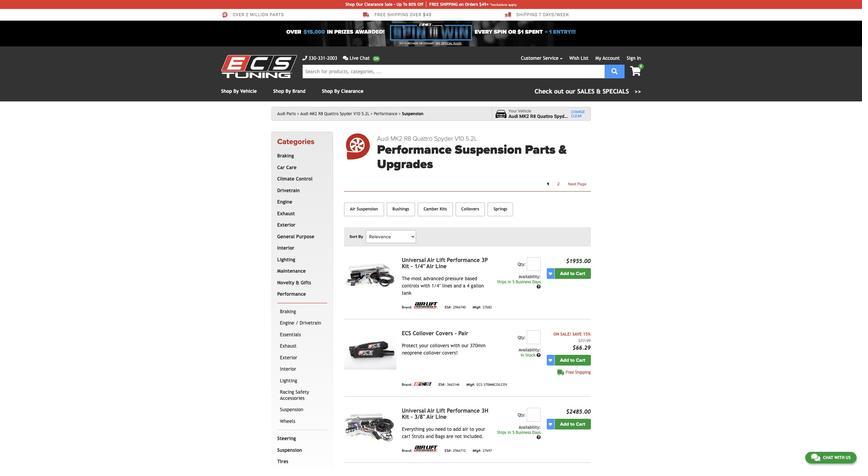 Task type: describe. For each thing, give the bounding box(es) containing it.
universal air lift performance 3h kit - 3/8" air line link
[[402, 408, 489, 421]]

and inside everything you need to add air to your car! struts and bags are not included.
[[426, 434, 434, 440]]

5.2l for audi mk2 r8 quattro spyder v10 5.2l performance suspension parts & upgrades
[[466, 135, 477, 143]]

performance inside universal air lift performance 3h kit - 3/8" air line
[[447, 408, 480, 415]]

categories
[[277, 137, 315, 146]]

2 inside paginated product list navigation navigation
[[558, 182, 560, 187]]

paginated product list navigation navigation
[[377, 180, 591, 189]]

drivetrain link
[[276, 185, 326, 197]]

0 link
[[625, 64, 644, 77]]

3/8"
[[415, 414, 425, 421]]

next
[[568, 182, 577, 187]]

0 vertical spatial exterior
[[277, 223, 296, 228]]

with inside chat with us link
[[835, 456, 845, 461]]

interior link inside performance subcategories element
[[279, 364, 326, 376]]

my account link
[[596, 55, 620, 61]]

to right air
[[470, 427, 474, 433]]

question circle image
[[537, 354, 541, 358]]

330-331-2003 link
[[303, 55, 338, 62]]

shipping 7 days/week link
[[505, 12, 569, 18]]

sale!
[[561, 332, 572, 337]]

or
[[508, 29, 516, 35]]

$2485.00
[[566, 409, 591, 416]]

add to cart button for $1955.00
[[555, 269, 591, 279]]

upgrades
[[377, 157, 433, 172]]

performance inside universal air lift performance 3p kit - 1/4" air line
[[447, 257, 480, 264]]

with inside the most advanced pressure based controls with 1/4" lines and a 4 gallon tank
[[421, 283, 430, 289]]

wheels link
[[279, 416, 326, 428]]

air suspension link
[[344, 203, 384, 217]]

my
[[596, 55, 602, 61]]

ecs coilover covers - pair
[[402, 331, 469, 337]]

braking for engine
[[280, 309, 296, 315]]

over
[[410, 12, 422, 18]]

ships in 5 business days for universal air lift performance 3p kit - 1/4" air line
[[497, 280, 541, 285]]

suspension inside performance subcategories element
[[280, 407, 304, 413]]

availability: for $1955.00
[[519, 275, 541, 280]]

your vehicle audi mk2 r8 quattro spyder v10 5.2l
[[509, 109, 589, 119]]

2966740
[[453, 306, 466, 310]]

see official rules link
[[436, 42, 462, 46]]

es#2966712 - 27697 - universal air lift performance 3h kit - 3/8" air line  - everything you need to add air to your car! struts and bags are not included. - air lift - audi bmw volkswagen mercedes benz mini porsche image
[[344, 408, 397, 448]]

spyder for audi mk2 r8 quattro spyder v10 5.2l
[[340, 112, 352, 116]]

kits
[[440, 207, 447, 212]]

lines
[[442, 283, 452, 289]]

a
[[463, 283, 466, 289]]

engine for engine / drivetrain
[[280, 321, 294, 326]]

free for free shipping over $49
[[375, 12, 386, 18]]

chat with us link
[[806, 452, 857, 464]]

your
[[509, 109, 517, 114]]

vehicle inside your vehicle audi mk2 r8 quattro spyder v10 5.2l
[[518, 109, 532, 114]]

clearance for our
[[365, 2, 384, 7]]

$1
[[518, 29, 524, 35]]

mk2 inside your vehicle audi mk2 r8 quattro spyder v10 5.2l
[[520, 114, 529, 119]]

=
[[545, 29, 548, 35]]

advanced
[[424, 276, 444, 282]]

protect
[[402, 343, 418, 349]]

and inside the most advanced pressure based controls with 1/4" lines and a 4 gallon tank
[[454, 283, 462, 289]]

days for $1955.00
[[533, 280, 541, 285]]

see
[[436, 42, 441, 45]]

not
[[455, 434, 462, 440]]

free shipping over $49 link
[[363, 12, 432, 18]]

steering
[[277, 436, 296, 442]]

engine for engine
[[277, 199, 292, 205]]

1/4" for lines
[[432, 283, 441, 289]]

on
[[554, 332, 559, 337]]

370mm
[[470, 343, 486, 349]]

coilovers link
[[456, 203, 485, 217]]

to for second the add to cart 'button' from the top
[[571, 358, 575, 364]]

ships for universal air lift performance 3p kit - 1/4" air line
[[497, 280, 507, 285]]

change clear
[[572, 110, 585, 118]]

lift for 3/8"
[[437, 408, 445, 415]]

1 horizontal spatial shipping
[[576, 371, 591, 375]]

370mmcoilcov
[[484, 383, 508, 387]]

care
[[286, 165, 297, 170]]

air lift - corporate logo image for 3/8"
[[414, 446, 438, 453]]

5.2l inside your vehicle audi mk2 r8 quattro spyder v10 5.2l
[[580, 114, 589, 119]]

es#: 3662146
[[439, 383, 460, 387]]

prizes
[[334, 29, 354, 35]]

kit for universal air lift performance 3h kit - 3/8" air line
[[402, 414, 409, 421]]

quattro for audi mk2 r8 quattro spyder v10 5.2l performance suspension parts & upgrades
[[413, 135, 433, 143]]

0 horizontal spatial shipping
[[517, 12, 538, 18]]

control
[[296, 176, 313, 182]]

0 vertical spatial lighting
[[277, 257, 295, 263]]

climate control link
[[276, 174, 326, 185]]

1 vertical spatial suspension link
[[276, 445, 326, 457]]

service
[[543, 55, 559, 61]]

shop for shop by brand
[[273, 88, 284, 94]]

add to cart button for $2485.00
[[555, 419, 591, 430]]

add to wish list image for the add to cart 'button' related to $1955.00
[[549, 272, 553, 276]]

0 vertical spatial interior
[[277, 246, 295, 251]]

free ship ping on orders $49+ *exclusions apply
[[429, 2, 517, 7]]

maintenance
[[277, 269, 306, 274]]

camber
[[424, 207, 439, 212]]

your inside protect your coilovers with our 370mm neoprene coilover covers!
[[419, 343, 429, 349]]

wish list link
[[570, 55, 589, 61]]

general
[[277, 234, 295, 240]]

wish
[[570, 55, 580, 61]]

question circle image for $1955.00
[[537, 285, 541, 289]]

chat inside chat with us link
[[824, 456, 834, 461]]

r8 for audi mk2 r8 quattro spyder v10 5.2l
[[319, 112, 323, 116]]

us
[[846, 456, 851, 461]]

universal for 3/8"
[[402, 408, 426, 415]]

r8 inside your vehicle audi mk2 r8 quattro spyder v10 5.2l
[[531, 114, 536, 119]]

free
[[429, 2, 439, 7]]

mfg#: for ecs coilover covers - pair
[[467, 383, 476, 387]]

maintenance link
[[276, 266, 326, 277]]

availability: for on sale!                         save 15%
[[519, 348, 541, 353]]

next page
[[568, 182, 587, 187]]

to for the add to cart 'button' related to $1955.00
[[571, 271, 575, 277]]

audi inside your vehicle audi mk2 r8 quattro spyder v10 5.2l
[[509, 114, 518, 119]]

sales & specials
[[578, 88, 629, 95]]

every
[[475, 29, 493, 35]]

cart for $2485.00
[[576, 422, 586, 428]]

es#: for 1/4"
[[445, 306, 452, 310]]

universal air lift performance 3p kit - 1/4" air line
[[402, 257, 488, 270]]

shop by vehicle link
[[221, 88, 257, 94]]

shop by brand
[[273, 88, 306, 94]]

ships for universal air lift performance 3h kit - 3/8" air line
[[497, 431, 507, 436]]

ecs coilover covers - pair link
[[402, 331, 469, 337]]

everything you need to add air to your car! struts and bags are not included.
[[402, 427, 485, 440]]

- inside universal air lift performance 3p kit - 1/4" air line
[[411, 263, 413, 270]]

essentials link
[[279, 329, 326, 341]]

2 inside over 2 million parts link
[[246, 12, 249, 18]]

0 horizontal spatial vehicle
[[240, 88, 257, 94]]

coilover
[[424, 351, 441, 356]]

ship
[[440, 2, 449, 7]]

v10 for audi mk2 r8 quattro spyder v10 5.2l
[[354, 112, 360, 116]]

1 vertical spatial es#:
[[439, 383, 446, 387]]

es#2966740 - 27682 - universal air lift performance 3p kit - 1/4" air line  - the most advanced pressure based controls with 1/4" lines and a 4 gallon tank - air lift - audi bmw volkswagen mercedes benz mini porsche image
[[344, 258, 397, 297]]

2966712
[[453, 449, 466, 453]]

over for over 2 million parts
[[233, 12, 245, 18]]

braking for car
[[277, 153, 294, 159]]

change
[[572, 110, 585, 114]]

page
[[578, 182, 587, 187]]

0 vertical spatial in
[[327, 29, 333, 35]]

3662146
[[447, 383, 460, 387]]

official
[[441, 42, 453, 45]]

0 vertical spatial exhaust link
[[276, 208, 326, 220]]

on
[[459, 2, 464, 7]]

0 horizontal spatial parts
[[287, 112, 296, 116]]

by for vehicle
[[234, 88, 239, 94]]

1 vertical spatial lighting link
[[279, 376, 326, 387]]

- left pair
[[455, 331, 457, 337]]

over 2 million parts
[[233, 12, 284, 18]]

add for $2485.00
[[560, 422, 569, 428]]

0 vertical spatial in
[[637, 55, 641, 61]]

ecs
[[402, 331, 411, 337]]

comments image for live
[[343, 56, 348, 61]]

27682
[[483, 306, 492, 310]]

qty: for on sale!                         save 15%
[[518, 336, 526, 341]]

live chat
[[350, 55, 370, 61]]

engine link
[[276, 197, 326, 208]]

by for clearance
[[334, 88, 340, 94]]

brand: for 3/8"
[[402, 449, 413, 453]]

novelty & gifts
[[277, 280, 311, 286]]

- left up
[[394, 2, 396, 7]]

performance inside audi mk2 r8 quattro spyder v10 5.2l performance suspension parts & upgrades
[[377, 143, 452, 157]]

audi parts
[[277, 112, 296, 116]]

0 vertical spatial interior link
[[276, 243, 326, 254]]

v10 for audi mk2 r8 quattro spyder v10 5.2l performance suspension parts & upgrades
[[455, 135, 464, 143]]

over for over $15,000 in prizes
[[286, 29, 302, 35]]

parts inside audi mk2 r8 quattro spyder v10 5.2l performance suspension parts & upgrades
[[525, 143, 556, 157]]

es#: 2966712
[[445, 449, 466, 453]]

pressure
[[445, 276, 464, 282]]

included.
[[464, 434, 484, 440]]

0 vertical spatial exterior link
[[276, 220, 326, 231]]

2 cart from the top
[[576, 358, 586, 364]]

days for $2485.00
[[533, 431, 541, 436]]

v10 inside your vehicle audi mk2 r8 quattro spyder v10 5.2l
[[570, 114, 579, 119]]

car!
[[402, 434, 411, 440]]

coilovers
[[462, 207, 479, 212]]

novelty
[[277, 280, 295, 286]]

sales & specials link
[[535, 87, 641, 96]]

racing safety accessories link
[[279, 387, 326, 405]]

performance inside category navigation element
[[277, 292, 306, 297]]

1 vertical spatial exterior link
[[279, 353, 326, 364]]

mk2 for audi mk2 r8 quattro spyder v10 5.2l performance suspension parts & upgrades
[[391, 135, 403, 143]]

0 vertical spatial exhaust
[[277, 211, 295, 217]]



Task type: locate. For each thing, give the bounding box(es) containing it.
cart for $1955.00
[[576, 271, 586, 277]]

1 vertical spatial business
[[516, 431, 531, 436]]

0 vertical spatial lighting link
[[276, 254, 326, 266]]

exhaust down the essentials
[[280, 344, 297, 349]]

climate control
[[277, 176, 313, 182]]

by for brand
[[286, 88, 291, 94]]

days
[[533, 280, 541, 285], [533, 431, 541, 436]]

shopping cart image
[[630, 66, 641, 76]]

0 vertical spatial over
[[233, 12, 245, 18]]

es#: for 3/8"
[[445, 449, 452, 453]]

2 vertical spatial &
[[296, 280, 299, 286]]

0 horizontal spatial chat
[[360, 55, 370, 61]]

1 vertical spatial cart
[[576, 358, 586, 364]]

0 horizontal spatial mk2
[[310, 112, 317, 116]]

air
[[350, 207, 356, 212], [428, 257, 435, 264], [427, 263, 434, 270], [428, 408, 435, 415], [427, 414, 434, 421]]

2 5 from the top
[[513, 431, 515, 436]]

0 horizontal spatial with
[[421, 283, 430, 289]]

in right sign in the top of the page
[[637, 55, 641, 61]]

0 vertical spatial air lift - corporate logo image
[[414, 303, 438, 309]]

$15,000
[[304, 29, 325, 35]]

2 horizontal spatial quattro
[[537, 114, 553, 119]]

business
[[516, 280, 531, 285], [516, 431, 531, 436]]

to down $1955.00
[[571, 271, 575, 277]]

$1955.00
[[566, 258, 591, 265]]

over $15,000 in prizes
[[286, 29, 354, 35]]

audi inside audi mk2 r8 quattro spyder v10 5.2l performance suspension parts & upgrades
[[377, 135, 389, 143]]

chat
[[360, 55, 370, 61], [824, 456, 834, 461]]

1/4" inside universal air lift performance 3p kit - 1/4" air line
[[415, 263, 425, 270]]

kit inside universal air lift performance 3h kit - 3/8" air line
[[402, 414, 409, 421]]

2 air lift - corporate logo image from the top
[[414, 446, 438, 453]]

3 add to cart button from the top
[[555, 419, 591, 430]]

braking link up care
[[276, 151, 326, 162]]

0 vertical spatial your
[[419, 343, 429, 349]]

1 vertical spatial add to cart button
[[555, 355, 591, 366]]

1 brand: from the top
[[402, 306, 413, 310]]

availability:
[[519, 275, 541, 280], [519, 348, 541, 353], [519, 426, 541, 430]]

2 vertical spatial add to cart button
[[555, 419, 591, 430]]

to down $2485.00 on the right bottom of the page
[[571, 422, 575, 428]]

1 lift from the top
[[437, 257, 445, 264]]

customer
[[521, 55, 542, 61]]

3 add from the top
[[560, 422, 569, 428]]

category navigation element
[[272, 132, 333, 470]]

1 vertical spatial line
[[436, 414, 447, 421]]

next page link
[[564, 180, 591, 189]]

0 horizontal spatial &
[[296, 280, 299, 286]]

5
[[513, 280, 515, 285], [513, 431, 515, 436]]

es#: 2966740
[[445, 306, 466, 310]]

1 right =
[[549, 29, 552, 35]]

0 vertical spatial days
[[533, 280, 541, 285]]

1 horizontal spatial v10
[[455, 135, 464, 143]]

in left the stock
[[521, 353, 524, 358]]

1 vertical spatial vehicle
[[518, 109, 532, 114]]

ecs tuning 'spin to win' contest logo image
[[390, 23, 472, 41]]

line up need
[[436, 414, 447, 421]]

by up audi mk2 r8 quattro spyder v10 5.2l link
[[334, 88, 340, 94]]

availability: for $2485.00
[[519, 426, 541, 430]]

0 horizontal spatial spyder
[[340, 112, 352, 116]]

add to cart for $2485.00
[[560, 422, 586, 428]]

& for specials
[[597, 88, 601, 95]]

kit
[[402, 263, 409, 270], [402, 414, 409, 421]]

1 ships in 5 business days from the top
[[497, 280, 541, 285]]

2 brand: from the top
[[402, 383, 413, 387]]

performance subcategories element
[[277, 303, 327, 431]]

rules
[[454, 42, 462, 45]]

1 add to cart from the top
[[560, 271, 586, 277]]

exterior link up "purpose"
[[276, 220, 326, 231]]

1 vertical spatial ships in 5 business days
[[497, 431, 541, 436]]

exhaust down engine link at left
[[277, 211, 295, 217]]

0 vertical spatial suspension link
[[279, 405, 326, 416]]

2 add to cart button from the top
[[555, 355, 591, 366]]

1 add to cart button from the top
[[555, 269, 591, 279]]

2 vertical spatial add
[[560, 422, 569, 428]]

braking inside performance subcategories element
[[280, 309, 296, 315]]

suspension link down accessories
[[279, 405, 326, 416]]

sign in
[[627, 55, 641, 61]]

shop by clearance
[[322, 88, 364, 94]]

exterior up general
[[277, 223, 296, 228]]

1 vertical spatial chat
[[824, 456, 834, 461]]

1 days from the top
[[533, 280, 541, 285]]

line inside universal air lift performance 3h kit - 3/8" air line
[[436, 414, 447, 421]]

2 horizontal spatial &
[[597, 88, 601, 95]]

1 kit from the top
[[402, 263, 409, 270]]

add for $1955.00
[[560, 271, 569, 277]]

quattro up upgrades
[[413, 135, 433, 143]]

universal up most at the left of the page
[[402, 257, 426, 264]]

0 vertical spatial comments image
[[343, 56, 348, 61]]

331-
[[318, 55, 327, 61]]

spyder for audi mk2 r8 quattro spyder v10 5.2l performance suspension parts & upgrades
[[434, 135, 453, 143]]

2 vertical spatial qty:
[[518, 413, 526, 418]]

accessories
[[280, 396, 305, 401]]

ships in 5 business days for universal air lift performance 3h kit - 3/8" air line
[[497, 431, 541, 436]]

line for 3/8"
[[436, 414, 447, 421]]

ecs tuning image
[[221, 55, 297, 78]]

1 ships from the top
[[497, 280, 507, 285]]

general purpose link
[[276, 231, 326, 243]]

2 add to wish list image from the top
[[549, 359, 553, 362]]

1 vertical spatial lift
[[437, 408, 445, 415]]

mk2 for audi mk2 r8 quattro spyder v10 5.2l
[[310, 112, 317, 116]]

tires link
[[276, 457, 326, 468]]

1 vertical spatial in
[[521, 353, 524, 358]]

universal for 1/4"
[[402, 257, 426, 264]]

over 2 million parts link
[[221, 12, 284, 18]]

1 vertical spatial ships
[[497, 431, 507, 436]]

1 5 from the top
[[513, 280, 515, 285]]

with inside protect your coilovers with our 370mm neoprene coilover covers!
[[451, 343, 460, 349]]

2 link
[[553, 180, 564, 189]]

clearance for by
[[341, 88, 364, 94]]

brand: down car!
[[402, 449, 413, 453]]

braking link for care
[[276, 151, 326, 162]]

audi up upgrades
[[377, 135, 389, 143]]

interior inside performance subcategories element
[[280, 367, 296, 372]]

engine down drivetrain link
[[277, 199, 292, 205]]

audi right the audi parts link on the left
[[301, 112, 309, 116]]

$77.99
[[579, 339, 591, 344]]

quattro down shop by clearance link
[[324, 112, 339, 116]]

1 horizontal spatial vehicle
[[518, 109, 532, 114]]

interior down general
[[277, 246, 295, 251]]

1 vertical spatial your
[[476, 427, 485, 433]]

with left 'us'
[[835, 456, 845, 461]]

ships right gallon in the right of the page
[[497, 280, 507, 285]]

drivetrain right '/'
[[300, 321, 321, 326]]

lift inside universal air lift performance 3h kit - 3/8" air line
[[437, 408, 445, 415]]

1 vertical spatial lighting
[[280, 378, 297, 384]]

by left the brand on the left
[[286, 88, 291, 94]]

kit left the 3/8"
[[402, 414, 409, 421]]

suspension link down steering on the left bottom of the page
[[276, 445, 326, 457]]

shop for shop by vehicle
[[221, 88, 232, 94]]

brand
[[293, 88, 306, 94]]

0 vertical spatial engine
[[277, 199, 292, 205]]

spyder inside your vehicle audi mk2 r8 quattro spyder v10 5.2l
[[554, 114, 569, 119]]

add to cart down $1955.00
[[560, 271, 586, 277]]

question circle image
[[537, 285, 541, 289], [537, 436, 541, 440]]

with up covers!
[[451, 343, 460, 349]]

3 qty: from the top
[[518, 413, 526, 418]]

mk2 inside audi mk2 r8 quattro spyder v10 5.2l performance suspension parts & upgrades
[[391, 135, 403, 143]]

mfg#: ecs-370mmcoilcov
[[467, 383, 508, 387]]

& inside category navigation element
[[296, 280, 299, 286]]

mfg#: left 27697
[[473, 449, 482, 453]]

orders
[[465, 2, 478, 7]]

1 air lift - corporate logo image from the top
[[414, 303, 438, 309]]

business for universal air lift performance 3p kit - 1/4" air line
[[516, 280, 531, 285]]

braking link up engine / drivetrain
[[279, 306, 326, 318]]

quattro for audi mk2 r8 quattro spyder v10 5.2l
[[324, 112, 339, 116]]

drivetrain down 'climate' at the top of page
[[277, 188, 300, 193]]

0 horizontal spatial r8
[[319, 112, 323, 116]]

add to cart for $1955.00
[[560, 271, 586, 277]]

exterior down the essentials
[[280, 355, 297, 361]]

and down you
[[426, 434, 434, 440]]

by
[[234, 88, 239, 94], [286, 88, 291, 94], [334, 88, 340, 94], [359, 235, 363, 239]]

ecs - corporate logo image
[[414, 383, 432, 386]]

1 cart from the top
[[576, 271, 586, 277]]

Search text field
[[303, 65, 605, 79]]

suspension inside audi mk2 r8 quattro spyder v10 5.2l performance suspension parts & upgrades
[[455, 143, 522, 157]]

add to wish list image
[[549, 423, 553, 427]]

2 horizontal spatial mk2
[[520, 114, 529, 119]]

audi for audi parts
[[277, 112, 286, 116]]

1 vertical spatial over
[[286, 29, 302, 35]]

shop for shop our clearance sale - up to 80% off
[[346, 2, 355, 7]]

sort
[[350, 235, 357, 239]]

struts
[[412, 434, 425, 440]]

air lift - corporate logo image for 1/4"
[[414, 303, 438, 309]]

0 horizontal spatial 5.2l
[[362, 112, 370, 116]]

air lift - corporate logo image down "controls"
[[414, 303, 438, 309]]

1/4" inside the most advanced pressure based controls with 1/4" lines and a 4 gallon tank
[[432, 283, 441, 289]]

1 availability: from the top
[[519, 275, 541, 280]]

1 horizontal spatial quattro
[[413, 135, 433, 143]]

2 left million
[[246, 12, 249, 18]]

add to cart button down $1955.00
[[555, 269, 591, 279]]

1 vertical spatial interior
[[280, 367, 296, 372]]

business for universal air lift performance 3h kit - 3/8" air line
[[516, 431, 531, 436]]

quattro
[[324, 112, 339, 116], [537, 114, 553, 119], [413, 135, 433, 143]]

1 qty: from the top
[[518, 262, 526, 267]]

1 vertical spatial interior link
[[279, 364, 326, 376]]

mfg#: left the ecs-
[[467, 383, 476, 387]]

free down the $66.29
[[566, 371, 574, 375]]

add to wish list image for second the add to cart 'button' from the top
[[549, 359, 553, 362]]

1 vertical spatial braking link
[[279, 306, 326, 318]]

1 question circle image from the top
[[537, 285, 541, 289]]

your inside everything you need to add air to your car! struts and bags are not included.
[[476, 427, 485, 433]]

1 vertical spatial add
[[560, 358, 569, 364]]

interior link down "purpose"
[[276, 243, 326, 254]]

lift for 1/4"
[[437, 257, 445, 264]]

1 horizontal spatial clearance
[[365, 2, 384, 7]]

2 vertical spatial in
[[508, 431, 511, 436]]

shop for shop by clearance
[[322, 88, 333, 94]]

safety
[[296, 390, 309, 395]]

universal up everything in the bottom left of the page
[[402, 408, 426, 415]]

0 horizontal spatial performance link
[[276, 289, 326, 301]]

1/4"
[[415, 263, 425, 270], [432, 283, 441, 289]]

0 vertical spatial ships
[[497, 280, 507, 285]]

braking link for /
[[279, 306, 326, 318]]

2 availability: from the top
[[519, 348, 541, 353]]

0 vertical spatial cart
[[576, 271, 586, 277]]

1 horizontal spatial performance link
[[374, 112, 401, 116]]

1 line from the top
[[436, 263, 447, 270]]

coilover
[[413, 331, 434, 337]]

1/4" down the advanced
[[432, 283, 441, 289]]

to up free shipping
[[571, 358, 575, 364]]

search image
[[612, 68, 618, 74]]

2 add to cart from the top
[[560, 358, 586, 364]]

0 vertical spatial mfg#:
[[473, 306, 482, 310]]

2 add from the top
[[560, 358, 569, 364]]

chat right the live on the top left
[[360, 55, 370, 61]]

universal
[[402, 257, 426, 264], [402, 408, 426, 415]]

v10
[[354, 112, 360, 116], [570, 114, 579, 119], [455, 135, 464, 143]]

live chat link
[[343, 55, 380, 62]]

1 vertical spatial free
[[566, 371, 574, 375]]

audi down "your"
[[509, 114, 518, 119]]

shipping down the $66.29
[[576, 371, 591, 375]]

brand: down 'tank'
[[402, 306, 413, 310]]

0 vertical spatial line
[[436, 263, 447, 270]]

5.2l inside audi mk2 r8 quattro spyder v10 5.2l performance suspension parts & upgrades
[[466, 135, 477, 143]]

0 vertical spatial parts
[[287, 112, 296, 116]]

you
[[426, 427, 434, 433]]

& inside audi mk2 r8 quattro spyder v10 5.2l performance suspension parts & upgrades
[[559, 143, 567, 157]]

0 horizontal spatial quattro
[[324, 112, 339, 116]]

coilovers
[[430, 343, 449, 349]]

by down ecs tuning image
[[234, 88, 239, 94]]

gifts
[[301, 280, 311, 286]]

question circle image for $2485.00
[[537, 436, 541, 440]]

ships
[[497, 280, 507, 285], [497, 431, 507, 436]]

vehicle
[[240, 88, 257, 94], [518, 109, 532, 114]]

0 vertical spatial shipping
[[517, 12, 538, 18]]

1 vertical spatial performance link
[[276, 289, 326, 301]]

0 vertical spatial brand:
[[402, 306, 413, 310]]

es#: left 3662146
[[439, 383, 446, 387]]

chat left 'us'
[[824, 456, 834, 461]]

2 question circle image from the top
[[537, 436, 541, 440]]

over left million
[[233, 12, 245, 18]]

suspension
[[402, 112, 424, 116], [455, 143, 522, 157], [357, 207, 378, 212], [280, 407, 304, 413], [277, 448, 302, 453]]

2 lift from the top
[[437, 408, 445, 415]]

covers
[[436, 331, 453, 337]]

quattro inside your vehicle audi mk2 r8 quattro spyder v10 5.2l
[[537, 114, 553, 119]]

1 vertical spatial days
[[533, 431, 541, 436]]

0 vertical spatial braking
[[277, 153, 294, 159]]

1 vertical spatial question circle image
[[537, 436, 541, 440]]

lighting inside performance subcategories element
[[280, 378, 297, 384]]

2 kit from the top
[[402, 414, 409, 421]]

2 horizontal spatial with
[[835, 456, 845, 461]]

lighting up 'racing'
[[280, 378, 297, 384]]

clearance right our
[[365, 2, 384, 7]]

in
[[327, 29, 333, 35], [508, 280, 511, 285], [508, 431, 511, 436]]

in for universal air lift performance 3h kit - 3/8" air line
[[508, 431, 511, 436]]

kit inside universal air lift performance 3p kit - 1/4" air line
[[402, 263, 409, 270]]

330-331-2003
[[309, 55, 338, 61]]

0 horizontal spatial your
[[419, 343, 429, 349]]

0 vertical spatial vehicle
[[240, 88, 257, 94]]

shop by vehicle
[[221, 88, 257, 94]]

car care
[[277, 165, 297, 170]]

1 vertical spatial shipping
[[576, 371, 591, 375]]

climate
[[277, 176, 295, 182]]

1 link
[[543, 180, 553, 189]]

exhaust link down the essentials
[[279, 341, 326, 353]]

interior link up safety
[[279, 364, 326, 376]]

free shipping
[[566, 371, 591, 375]]

exhaust link inside performance subcategories element
[[279, 341, 326, 353]]

1 horizontal spatial parts
[[525, 143, 556, 157]]

2 universal from the top
[[402, 408, 426, 415]]

mk2
[[310, 112, 317, 116], [520, 114, 529, 119], [391, 135, 403, 143]]

to for the add to cart 'button' related to $2485.00
[[571, 422, 575, 428]]

mfg#: left 27682
[[473, 306, 482, 310]]

& for gifts
[[296, 280, 299, 286]]

exterior link down essentials link
[[279, 353, 326, 364]]

0 vertical spatial universal
[[402, 257, 426, 264]]

3 brand: from the top
[[402, 449, 413, 453]]

1/4" for air
[[415, 263, 425, 270]]

1 vertical spatial availability:
[[519, 348, 541, 353]]

cart down the $66.29
[[576, 358, 586, 364]]

brand: left ecs - corporate logo
[[402, 383, 413, 387]]

lift inside universal air lift performance 3p kit - 1/4" air line
[[437, 257, 445, 264]]

lift up need
[[437, 408, 445, 415]]

es#: left 2966740
[[445, 306, 452, 310]]

es#3662146 - ecs-370mmcoilcov - ecs coilover covers - pair - protect your coilovers with our 370mm neoprene coilover covers! - ecs - audi bmw volkswagen mercedes benz mini porsche image
[[344, 331, 397, 370]]

phone image
[[303, 56, 307, 61]]

add down $1955.00
[[560, 271, 569, 277]]

kit for universal air lift performance 3p kit - 1/4" air line
[[402, 263, 409, 270]]

r8 inside audi mk2 r8 quattro spyder v10 5.2l performance suspension parts & upgrades
[[404, 135, 411, 143]]

0 vertical spatial 5
[[513, 280, 515, 285]]

car
[[277, 165, 285, 170]]

spyder inside audi mk2 r8 quattro spyder v10 5.2l performance suspension parts & upgrades
[[434, 135, 453, 143]]

audi down "shop by brand" link
[[277, 112, 286, 116]]

and
[[454, 283, 462, 289], [426, 434, 434, 440]]

1 left the 2 link
[[547, 182, 549, 187]]

by right sort
[[359, 235, 363, 239]]

cart down $1955.00
[[576, 271, 586, 277]]

1 vertical spatial exhaust link
[[279, 341, 326, 353]]

1 vertical spatial engine
[[280, 321, 294, 326]]

line for 1/4"
[[436, 263, 447, 270]]

suspension link
[[279, 405, 326, 416], [276, 445, 326, 457]]

1 horizontal spatial your
[[476, 427, 485, 433]]

1 inside paginated product list navigation navigation
[[547, 182, 549, 187]]

audi for audi mk2 r8 quattro spyder v10 5.2l
[[301, 112, 309, 116]]

0 horizontal spatial 2
[[246, 12, 249, 18]]

0 vertical spatial add
[[560, 271, 569, 277]]

comments image for chat
[[812, 454, 821, 462]]

5.2l
[[362, 112, 370, 116], [580, 114, 589, 119], [466, 135, 477, 143]]

1 vertical spatial kit
[[402, 414, 409, 421]]

ping
[[449, 2, 458, 7]]

most
[[412, 276, 422, 282]]

comments image
[[343, 56, 348, 61], [812, 454, 821, 462]]

0 vertical spatial ships in 5 business days
[[497, 280, 541, 285]]

engine left '/'
[[280, 321, 294, 326]]

1 horizontal spatial r8
[[404, 135, 411, 143]]

add to cart down $2485.00 on the right bottom of the page
[[560, 422, 586, 428]]

0 vertical spatial 1
[[549, 29, 552, 35]]

3 cart from the top
[[576, 422, 586, 428]]

/
[[296, 321, 298, 326]]

chat with us
[[824, 456, 851, 461]]

add right add to wish list icon
[[560, 422, 569, 428]]

- left the 3/8"
[[411, 414, 413, 421]]

braking up car care
[[277, 153, 294, 159]]

parts
[[270, 12, 284, 18]]

on sale!                         save 15% $77.99 $66.29
[[554, 332, 591, 352]]

line inside universal air lift performance 3p kit - 1/4" air line
[[436, 263, 447, 270]]

comments image inside chat with us link
[[812, 454, 821, 462]]

free for free shipping
[[566, 371, 574, 375]]

1
[[549, 29, 552, 35], [547, 182, 549, 187]]

qty: for $2485.00
[[518, 413, 526, 418]]

add to cart button up free shipping
[[555, 355, 591, 366]]

engine inside performance subcategories element
[[280, 321, 294, 326]]

over
[[233, 12, 245, 18], [286, 29, 302, 35]]

kit up the the
[[402, 263, 409, 270]]

- up most at the left of the page
[[411, 263, 413, 270]]

audi for audi mk2 r8 quattro spyder v10 5.2l performance suspension parts & upgrades
[[377, 135, 389, 143]]

1/4" up most at the left of the page
[[415, 263, 425, 270]]

add to cart up free shipping
[[560, 358, 586, 364]]

0 vertical spatial &
[[597, 88, 601, 95]]

to
[[571, 271, 575, 277], [571, 358, 575, 364], [571, 422, 575, 428], [447, 427, 452, 433], [470, 427, 474, 433]]

pair
[[459, 331, 469, 337]]

sign in link
[[627, 55, 641, 61]]

2 ships in 5 business days from the top
[[497, 431, 541, 436]]

- inside universal air lift performance 3h kit - 3/8" air line
[[411, 414, 413, 421]]

&
[[597, 88, 601, 95], [559, 143, 567, 157], [296, 280, 299, 286]]

15%
[[583, 332, 591, 337]]

cart down $2485.00 on the right bottom of the page
[[576, 422, 586, 428]]

0 vertical spatial drivetrain
[[277, 188, 300, 193]]

v10 inside audi mk2 r8 quattro spyder v10 5.2l performance suspension parts & upgrades
[[455, 135, 464, 143]]

1 horizontal spatial over
[[286, 29, 302, 35]]

add to wish list image
[[549, 272, 553, 276], [549, 359, 553, 362]]

1 add from the top
[[560, 271, 569, 277]]

air
[[463, 427, 469, 433]]

2 right 1 link on the top
[[558, 182, 560, 187]]

line up the advanced
[[436, 263, 447, 270]]

0 vertical spatial business
[[516, 280, 531, 285]]

0 horizontal spatial clearance
[[341, 88, 364, 94]]

r8 for audi mk2 r8 quattro spyder v10 5.2l performance suspension parts & upgrades
[[404, 135, 411, 143]]

2 qty: from the top
[[518, 336, 526, 341]]

5 for universal air lift performance 3h kit - 3/8" air line
[[513, 431, 515, 436]]

2003
[[327, 55, 338, 61]]

2 line from the top
[[436, 414, 447, 421]]

mfg#: for universal air lift performance 3p kit - 1/4" air line
[[473, 306, 482, 310]]

brand: for 1/4"
[[402, 306, 413, 310]]

1 horizontal spatial and
[[454, 283, 462, 289]]

0 vertical spatial es#:
[[445, 306, 452, 310]]

0 vertical spatial and
[[454, 283, 462, 289]]

1 add to wish list image from the top
[[549, 272, 553, 276]]

exhaust inside performance subcategories element
[[280, 344, 297, 349]]

comments image inside live chat link
[[343, 56, 348, 61]]

5 for universal air lift performance 3p kit - 1/4" air line
[[513, 280, 515, 285]]

air lift - corporate logo image down the 'struts'
[[414, 446, 438, 453]]

drivetrain inside performance subcategories element
[[300, 321, 321, 326]]

0 horizontal spatial and
[[426, 434, 434, 440]]

1 vertical spatial &
[[559, 143, 567, 157]]

braking link
[[276, 151, 326, 162], [279, 306, 326, 318]]

es#: left the '2966712'
[[445, 449, 452, 453]]

1 horizontal spatial spyder
[[434, 135, 453, 143]]

with down the advanced
[[421, 283, 430, 289]]

2 ships from the top
[[497, 431, 507, 436]]

1 vertical spatial braking
[[280, 309, 296, 315]]

universal inside universal air lift performance 3p kit - 1/4" air line
[[402, 257, 426, 264]]

lift up the advanced
[[437, 257, 445, 264]]

over left $15,000 in the top left of the page
[[286, 29, 302, 35]]

stock
[[526, 353, 536, 358]]

0 vertical spatial availability:
[[519, 275, 541, 280]]

2 days from the top
[[533, 431, 541, 436]]

0 vertical spatial add to cart button
[[555, 269, 591, 279]]

to up are
[[447, 427, 452, 433]]

None number field
[[527, 258, 541, 271], [527, 331, 541, 345], [527, 408, 541, 422], [527, 258, 541, 271], [527, 331, 541, 345], [527, 408, 541, 422]]

vehicle down ecs tuning image
[[240, 88, 257, 94]]

exterior inside performance subcategories element
[[280, 355, 297, 361]]

and left a
[[454, 283, 462, 289]]

2 horizontal spatial v10
[[570, 114, 579, 119]]

exhaust link
[[276, 208, 326, 220], [279, 341, 326, 353]]

general purpose
[[277, 234, 314, 240]]

3 availability: from the top
[[519, 426, 541, 430]]

mfg#: for universal air lift performance 3h kit - 3/8" air line
[[473, 449, 482, 453]]

your up coilover
[[419, 343, 429, 349]]

tires
[[277, 459, 288, 465]]

air lift - corporate logo image
[[414, 303, 438, 309], [414, 446, 438, 453]]

quattro left clear
[[537, 114, 553, 119]]

3 add to cart from the top
[[560, 422, 586, 428]]

1 horizontal spatial chat
[[824, 456, 834, 461]]

clearance up audi mk2 r8 quattro spyder v10 5.2l link
[[341, 88, 364, 94]]

novelty & gifts link
[[276, 277, 326, 289]]

2 business from the top
[[516, 431, 531, 436]]

comments image left chat with us
[[812, 454, 821, 462]]

in stock
[[521, 353, 537, 358]]

in for universal air lift performance 3p kit - 1/4" air line
[[508, 280, 511, 285]]

qty: for $1955.00
[[518, 262, 526, 267]]

*exclusions apply link
[[491, 2, 517, 7]]

change link
[[572, 110, 585, 114]]

your up included.
[[476, 427, 485, 433]]

comments image left the live on the top left
[[343, 56, 348, 61]]

chat inside live chat link
[[360, 55, 370, 61]]

interior
[[277, 246, 295, 251], [280, 367, 296, 372]]

1 universal from the top
[[402, 257, 426, 264]]

1 vertical spatial with
[[451, 343, 460, 349]]

exhaust link down drivetrain link
[[276, 208, 326, 220]]

1 business from the top
[[516, 280, 531, 285]]

shipping left 7
[[517, 12, 538, 18]]

5.2l for audi mk2 r8 quattro spyder v10 5.2l
[[362, 112, 370, 116]]

lighting link up maintenance
[[276, 254, 326, 266]]

quattro inside audi mk2 r8 quattro spyder v10 5.2l performance suspension parts & upgrades
[[413, 135, 433, 143]]

universal inside universal air lift performance 3h kit - 3/8" air line
[[402, 408, 426, 415]]

ships right included.
[[497, 431, 507, 436]]

free down shop our clearance sale - up to 80% off
[[375, 12, 386, 18]]



Task type: vqa. For each thing, say whether or not it's contained in the screenshot.
"Min Price" number field at the left bottom of page
no



